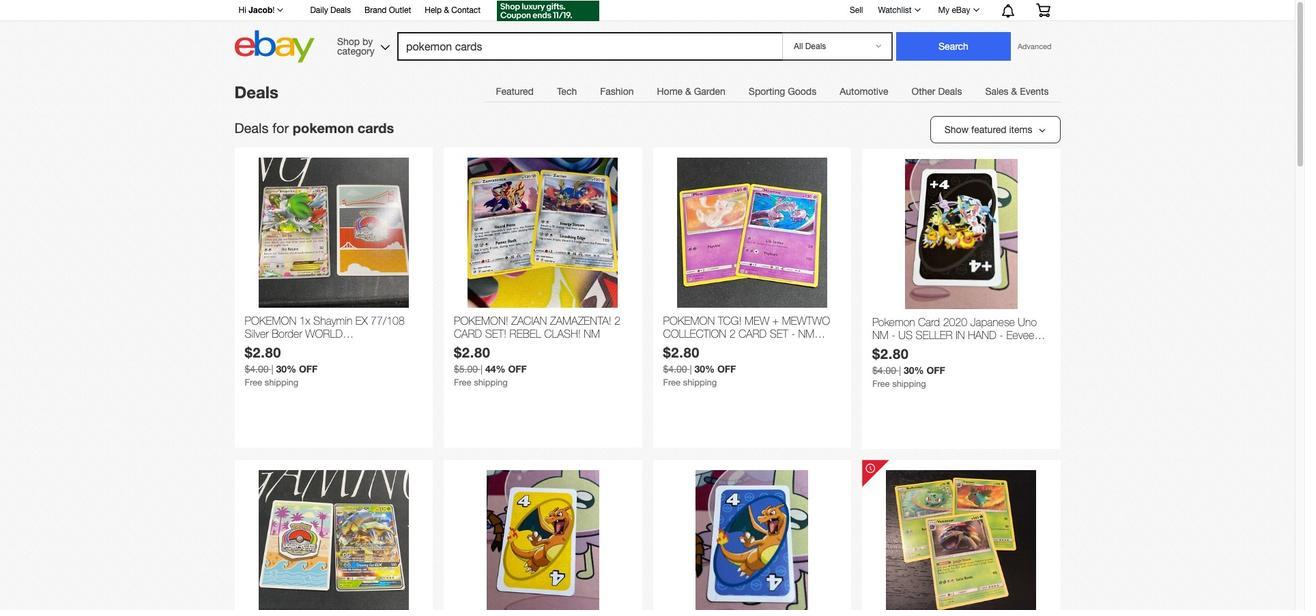Task type: locate. For each thing, give the bounding box(es) containing it.
pokemon
[[245, 315, 296, 327], [663, 315, 715, 327]]

off down pokemon tcg! mew + mewtwo collection 2 card set - nm cards
[[717, 363, 736, 375]]

0 horizontal spatial 2
[[615, 315, 621, 327]]

0 horizontal spatial card
[[331, 341, 359, 353]]

& right help
[[444, 5, 449, 15]]

account navigation
[[231, 0, 1060, 23]]

eeveelutions
[[872, 342, 929, 355]]

0 horizontal spatial $2.80 $4.00 | 30% off free shipping
[[245, 344, 318, 388]]

pokemon for collection
[[663, 315, 715, 327]]

pokemon! zacian zamazenta! 2 card set! rebel clash! nm link
[[454, 315, 632, 344]]

& for garden
[[685, 86, 691, 97]]

| down eeveelutions
[[899, 365, 901, 376]]

sales & events
[[985, 86, 1049, 97]]

card inside pokemon tcg! mew + mewtwo collection 2 card set - nm cards
[[739, 328, 767, 340]]

nm down ex at the bottom left
[[362, 341, 379, 353]]

off down championships
[[299, 363, 318, 375]]

nm down mewtwo
[[798, 328, 815, 340]]

shipping down "cards"
[[683, 378, 717, 388]]

rebel
[[510, 328, 541, 340]]

mewtwo
[[782, 315, 830, 327]]

card inside pokemon 1x shaymin ex 77/108 silver border world championships card nm
[[331, 341, 359, 353]]

none submit inside shop by category banner
[[896, 32, 1011, 61]]

0 horizontal spatial $4.00
[[245, 364, 269, 375]]

| left 44%
[[480, 364, 483, 375]]

card inside pokemon! zacian zamazenta! 2 card set! rebel clash! nm $2.80 $5.00 | 44% off free shipping
[[454, 328, 482, 340]]

| down championships
[[271, 364, 273, 375]]

free inside pokemon! zacian zamazenta! 2 card set! rebel clash! nm $2.80 $5.00 | 44% off free shipping
[[454, 378, 471, 388]]

1 horizontal spatial card
[[454, 328, 482, 340]]

& inside account navigation
[[444, 5, 449, 15]]

$2.80 down collection
[[663, 344, 700, 361]]

daily
[[310, 5, 328, 15]]

nm down pokemon
[[872, 329, 889, 341]]

& right sales at the top of the page
[[1011, 86, 1017, 97]]

$2.80 $4.00 | 30% off free shipping down collection
[[663, 344, 736, 388]]

menu bar
[[484, 77, 1060, 105]]

$5.00
[[454, 364, 478, 375]]

cards
[[663, 341, 698, 353]]

featured link
[[484, 78, 545, 105]]

$2.80 for pokemon tcg! mew + mewtwo collection 2 card set - nm cards
[[663, 344, 700, 361]]

off down seller
[[926, 365, 945, 376]]

deals inside deals for pokemon cards
[[234, 120, 269, 136]]

zamazenta!
[[550, 315, 611, 327]]

brand outlet
[[364, 5, 411, 15]]

2 horizontal spatial 30%
[[904, 365, 924, 376]]

daily deals
[[310, 5, 351, 15]]

free down "$5.00"
[[454, 378, 471, 388]]

deals up for
[[234, 83, 278, 102]]

30% for -
[[904, 365, 924, 376]]

my ebay link
[[931, 2, 985, 18]]

$2.80 down silver
[[245, 344, 281, 361]]

2 horizontal spatial $2.80 $4.00 | 30% off free shipping
[[872, 346, 945, 389]]

shipping down 44%
[[474, 378, 508, 388]]

pokemon tcg! mew + mewtwo collection 2 card set - nm cards link
[[663, 315, 841, 353]]

1 horizontal spatial $4.00
[[663, 364, 687, 375]]

1 horizontal spatial 2
[[729, 328, 735, 340]]

1 horizontal spatial $2.80 $4.00 | 30% off free shipping
[[663, 344, 736, 388]]

2 right zamazenta!
[[615, 315, 621, 327]]

show featured items button
[[930, 116, 1060, 143]]

championships
[[245, 341, 328, 353]]

$2.80 $4.00 | 30% off free shipping down border
[[245, 344, 318, 388]]

0 horizontal spatial pokemon
[[245, 315, 296, 327]]

2 pokemon from the left
[[663, 315, 715, 327]]

contact
[[451, 5, 481, 15]]

shipping for pokemon card 2020 japanese uno nm - us seller in hand - eevee eeveelutions
[[892, 379, 926, 389]]

off for silver
[[299, 363, 318, 375]]

0 horizontal spatial 30%
[[276, 363, 296, 375]]

ebay
[[952, 5, 970, 15]]

free down "cards"
[[663, 378, 681, 388]]

brand outlet link
[[364, 3, 411, 18]]

off for nm
[[926, 365, 945, 376]]

30%
[[276, 363, 296, 375], [694, 363, 715, 375], [904, 365, 924, 376]]

nm down zamazenta!
[[584, 328, 600, 340]]

2 horizontal spatial &
[[1011, 86, 1017, 97]]

|
[[271, 364, 273, 375], [480, 364, 483, 375], [690, 364, 692, 375], [899, 365, 901, 376]]

set
[[770, 328, 788, 340]]

$2.80 down the us
[[872, 346, 909, 362]]

1 vertical spatial 2
[[729, 328, 735, 340]]

None submit
[[896, 32, 1011, 61]]

collection
[[663, 328, 726, 340]]

Search for anything text field
[[399, 33, 779, 59]]

$2.80 $4.00 | 30% off free shipping down the us
[[872, 346, 945, 389]]

1 horizontal spatial 30%
[[694, 363, 715, 375]]

2
[[615, 315, 621, 327], [729, 328, 735, 340]]

$4.00
[[245, 364, 269, 375], [663, 364, 687, 375], [872, 365, 896, 376]]

shop by category
[[337, 36, 374, 56]]

| down "cards"
[[690, 364, 692, 375]]

30% for 2
[[694, 363, 715, 375]]

deals
[[330, 5, 351, 15], [234, 83, 278, 102], [938, 86, 962, 97], [234, 120, 269, 136]]

japanese
[[970, 316, 1015, 328]]

set!
[[485, 328, 507, 340]]

2 down tcg!
[[729, 328, 735, 340]]

2 inside pokemon tcg! mew + mewtwo collection 2 card set - nm cards
[[729, 328, 735, 340]]

outlet
[[389, 5, 411, 15]]

0 vertical spatial 2
[[615, 315, 621, 327]]

automotive link
[[828, 78, 900, 105]]

free for pokemon card 2020 japanese uno nm - us seller in hand - eevee eeveelutions
[[872, 379, 890, 389]]

1 horizontal spatial &
[[685, 86, 691, 97]]

+
[[772, 315, 779, 327]]

off right 44%
[[508, 363, 527, 375]]

nm inside pokemon tcg! mew + mewtwo collection 2 card set - nm cards
[[798, 328, 815, 340]]

in
[[956, 329, 965, 341]]

card down the pokemon!
[[454, 328, 482, 340]]

77/108
[[371, 315, 405, 327]]

events
[[1020, 86, 1049, 97]]

free down eeveelutions
[[872, 379, 890, 389]]

silver
[[245, 328, 269, 340]]

-
[[791, 328, 795, 340], [892, 329, 895, 341], [999, 329, 1003, 341]]

pokemon inside pokemon 1x shaymin ex 77/108 silver border world championships card nm
[[245, 315, 296, 327]]

show
[[944, 124, 969, 135]]

deals left for
[[234, 120, 269, 136]]

deals right daily
[[330, 5, 351, 15]]

pokemon for silver
[[245, 315, 296, 327]]

$4.00 down "cards"
[[663, 364, 687, 375]]

automotive
[[840, 86, 888, 97]]

2 horizontal spatial card
[[739, 328, 767, 340]]

- down 'japanese'
[[999, 329, 1003, 341]]

free for pokemon 1x shaymin ex 77/108 silver border world championships card nm
[[245, 378, 262, 388]]

tech link
[[545, 78, 589, 105]]

home & garden
[[657, 86, 725, 97]]

pokemon inside pokemon tcg! mew + mewtwo collection 2 card set - nm cards
[[663, 315, 715, 327]]

$2.80 $4.00 | 30% off free shipping
[[245, 344, 318, 388], [663, 344, 736, 388], [872, 346, 945, 389]]

mew
[[745, 315, 769, 327]]

free down championships
[[245, 378, 262, 388]]

&
[[444, 5, 449, 15], [685, 86, 691, 97], [1011, 86, 1017, 97]]

tab list
[[484, 77, 1060, 105]]

shipping down eeveelutions
[[892, 379, 926, 389]]

0 horizontal spatial -
[[791, 328, 795, 340]]

sporting goods link
[[737, 78, 828, 105]]

1 pokemon from the left
[[245, 315, 296, 327]]

$2.80 up "$5.00"
[[454, 344, 490, 361]]

watchlist
[[878, 5, 912, 15]]

- left the us
[[892, 329, 895, 341]]

1 horizontal spatial pokemon
[[663, 315, 715, 327]]

card down world
[[331, 341, 359, 353]]

items
[[1009, 124, 1032, 135]]

pokemon tcg! mew + mewtwo collection 2 card set - nm cards
[[663, 315, 830, 353]]

$4.00 down eeveelutions
[[872, 365, 896, 376]]

2 horizontal spatial $4.00
[[872, 365, 896, 376]]

hand
[[968, 329, 996, 341]]

30% down championships
[[276, 363, 296, 375]]

30% down "cards"
[[694, 363, 715, 375]]

nm
[[584, 328, 600, 340], [798, 328, 815, 340], [872, 329, 889, 341], [362, 341, 379, 353]]

shipping down championships
[[265, 378, 298, 388]]

$2.80 $4.00 | 30% off free shipping for -
[[872, 346, 945, 389]]

1x
[[299, 315, 310, 327]]

- right the "set"
[[791, 328, 795, 340]]

featured
[[496, 86, 534, 97]]

0 horizontal spatial &
[[444, 5, 449, 15]]

card down mew
[[739, 328, 767, 340]]

deals for pokemon cards
[[234, 119, 394, 136]]

30% down eeveelutions
[[904, 365, 924, 376]]

| for pokemon card 2020 japanese uno nm - us seller in hand - eevee eeveelutions
[[899, 365, 901, 376]]

hi jacob !
[[239, 5, 275, 15]]

card
[[454, 328, 482, 340], [739, 328, 767, 340], [331, 341, 359, 353]]

pokemon up silver
[[245, 315, 296, 327]]

$4.00 for pokemon card 2020 japanese uno nm - us seller in hand - eevee eeveelutions
[[872, 365, 896, 376]]

$4.00 down silver
[[245, 364, 269, 375]]

& right 'home'
[[685, 86, 691, 97]]

| for pokemon tcg! mew + mewtwo collection 2 card set - nm cards
[[690, 364, 692, 375]]

pokemon up collection
[[663, 315, 715, 327]]

!
[[273, 5, 275, 15]]



Task type: vqa. For each thing, say whether or not it's contained in the screenshot.
Steel
no



Task type: describe. For each thing, give the bounding box(es) containing it.
$2.80 $4.00 | 30% off free shipping for 2
[[663, 344, 736, 388]]

daily deals link
[[310, 3, 351, 18]]

pokemon
[[872, 316, 915, 328]]

shop
[[337, 36, 360, 47]]

goods
[[788, 86, 816, 97]]

menu bar containing featured
[[484, 77, 1060, 105]]

$4.00 for pokemon tcg! mew + mewtwo collection 2 card set - nm cards
[[663, 364, 687, 375]]

| inside pokemon! zacian zamazenta! 2 card set! rebel clash! nm $2.80 $5.00 | 44% off free shipping
[[480, 364, 483, 375]]

nm inside pokemon 1x shaymin ex 77/108 silver border world championships card nm
[[362, 341, 379, 353]]

ex
[[355, 315, 368, 327]]

deals inside account navigation
[[330, 5, 351, 15]]

- inside pokemon tcg! mew + mewtwo collection 2 card set - nm cards
[[791, 328, 795, 340]]

featured
[[971, 124, 1007, 135]]

home & garden link
[[645, 78, 737, 105]]

$4.00 for pokemon 1x shaymin ex 77/108 silver border world championships card nm
[[245, 364, 269, 375]]

free for pokemon tcg! mew + mewtwo collection 2 card set - nm cards
[[663, 378, 681, 388]]

deals link
[[234, 83, 278, 102]]

& for events
[[1011, 86, 1017, 97]]

$2.80 for pokemon card 2020 japanese uno nm - us seller in hand - eevee eeveelutions
[[872, 346, 909, 362]]

$2.80 inside pokemon! zacian zamazenta! 2 card set! rebel clash! nm $2.80 $5.00 | 44% off free shipping
[[454, 344, 490, 361]]

$2.80 for pokemon 1x shaymin ex 77/108 silver border world championships card nm
[[245, 344, 281, 361]]

& for contact
[[444, 5, 449, 15]]

show featured items
[[944, 124, 1032, 135]]

tcg!
[[718, 315, 742, 327]]

border
[[272, 328, 302, 340]]

other
[[912, 86, 935, 97]]

garden
[[694, 86, 725, 97]]

my
[[938, 5, 949, 15]]

sell link
[[844, 5, 869, 15]]

watchlist link
[[871, 2, 927, 18]]

other deals link
[[900, 78, 974, 105]]

off inside pokemon! zacian zamazenta! 2 card set! rebel clash! nm $2.80 $5.00 | 44% off free shipping
[[508, 363, 527, 375]]

pokemon! zacian zamazenta! 2 card set! rebel clash! nm $2.80 $5.00 | 44% off free shipping
[[454, 315, 621, 388]]

sales & events link
[[974, 78, 1060, 105]]

zacian
[[511, 315, 547, 327]]

us
[[898, 329, 913, 341]]

brand
[[364, 5, 387, 15]]

pokemon!
[[454, 315, 508, 327]]

pokemon card 2020 japanese uno nm - us seller in hand - eevee eeveelutions link
[[872, 316, 1050, 355]]

sell
[[850, 5, 863, 15]]

pokemon 1x shaymin ex 77/108 silver border world championships card nm
[[245, 315, 405, 353]]

eevee
[[1006, 329, 1034, 341]]

2 horizontal spatial -
[[999, 329, 1003, 341]]

help & contact link
[[425, 3, 481, 18]]

uno
[[1018, 316, 1037, 328]]

shipping for pokemon tcg! mew + mewtwo collection 2 card set - nm cards
[[683, 378, 717, 388]]

fashion
[[600, 86, 634, 97]]

card
[[918, 316, 940, 328]]

nm inside 'pokemon card 2020 japanese uno nm - us seller in hand - eevee eeveelutions'
[[872, 329, 889, 341]]

hi
[[239, 5, 246, 15]]

get the coupon image
[[497, 1, 599, 21]]

help & contact
[[425, 5, 481, 15]]

30% for border
[[276, 363, 296, 375]]

cards
[[358, 119, 394, 136]]

shipping inside pokemon! zacian zamazenta! 2 card set! rebel clash! nm $2.80 $5.00 | 44% off free shipping
[[474, 378, 508, 388]]

sporting
[[749, 86, 785, 97]]

deals right "other"
[[938, 86, 962, 97]]

by
[[362, 36, 373, 47]]

sporting goods
[[749, 86, 816, 97]]

2020
[[943, 316, 967, 328]]

other deals
[[912, 86, 962, 97]]

pokemon
[[293, 119, 354, 136]]

jacob
[[249, 5, 273, 15]]

my ebay
[[938, 5, 970, 15]]

pokemon 1x shaymin ex 77/108 silver border world championships card nm link
[[245, 315, 423, 353]]

shipping for pokemon 1x shaymin ex 77/108 silver border world championships card nm
[[265, 378, 298, 388]]

nm inside pokemon! zacian zamazenta! 2 card set! rebel clash! nm $2.80 $5.00 | 44% off free shipping
[[584, 328, 600, 340]]

tab list containing featured
[[484, 77, 1060, 105]]

2 inside pokemon! zacian zamazenta! 2 card set! rebel clash! nm $2.80 $5.00 | 44% off free shipping
[[615, 315, 621, 327]]

shop by category banner
[[231, 0, 1060, 66]]

world
[[305, 328, 343, 340]]

$2.80 $4.00 | 30% off free shipping for border
[[245, 344, 318, 388]]

1 horizontal spatial -
[[892, 329, 895, 341]]

your shopping cart image
[[1035, 3, 1051, 17]]

tech
[[557, 86, 577, 97]]

| for pokemon 1x shaymin ex 77/108 silver border world championships card nm
[[271, 364, 273, 375]]

help
[[425, 5, 442, 15]]

advanced link
[[1011, 33, 1058, 60]]

fashion link
[[589, 78, 645, 105]]

sales
[[985, 86, 1009, 97]]

shaymin
[[313, 315, 352, 327]]

category
[[337, 45, 374, 56]]

off for collection
[[717, 363, 736, 375]]

seller
[[916, 329, 953, 341]]

advanced
[[1018, 42, 1051, 51]]

pokemon card 2020 japanese uno nm - us seller in hand - eevee eeveelutions
[[872, 316, 1037, 355]]

44%
[[485, 363, 505, 375]]

shop by category button
[[331, 30, 392, 60]]

for
[[272, 120, 289, 136]]

home
[[657, 86, 683, 97]]



